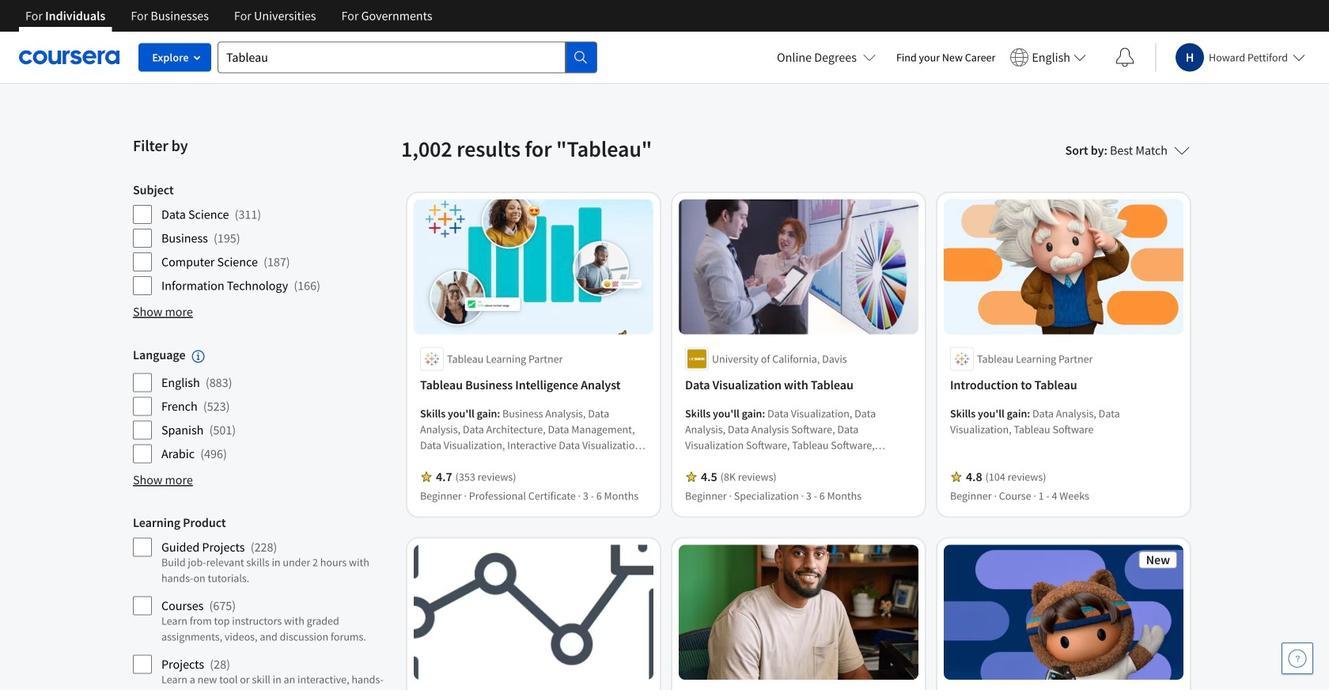 Task type: vqa. For each thing, say whether or not it's contained in the screenshot.
the leftmost Old Problems, New Data Science Solutions
no



Task type: describe. For each thing, give the bounding box(es) containing it.
1 group from the top
[[133, 182, 392, 296]]

3 group from the top
[[133, 515, 392, 690]]

help center image
[[1288, 649, 1307, 668]]

coursera image
[[19, 45, 120, 70]]

information about this filter group image
[[192, 350, 205, 363]]



Task type: locate. For each thing, give the bounding box(es) containing it.
2 vertical spatial group
[[133, 515, 392, 690]]

banner navigation
[[13, 0, 445, 32]]

2 group from the top
[[133, 347, 392, 464]]

None search field
[[218, 42, 598, 73]]

1 vertical spatial group
[[133, 347, 392, 464]]

0 vertical spatial group
[[133, 182, 392, 296]]

What do you want to learn? text field
[[218, 42, 566, 73]]

group
[[133, 182, 392, 296], [133, 347, 392, 464], [133, 515, 392, 690]]



